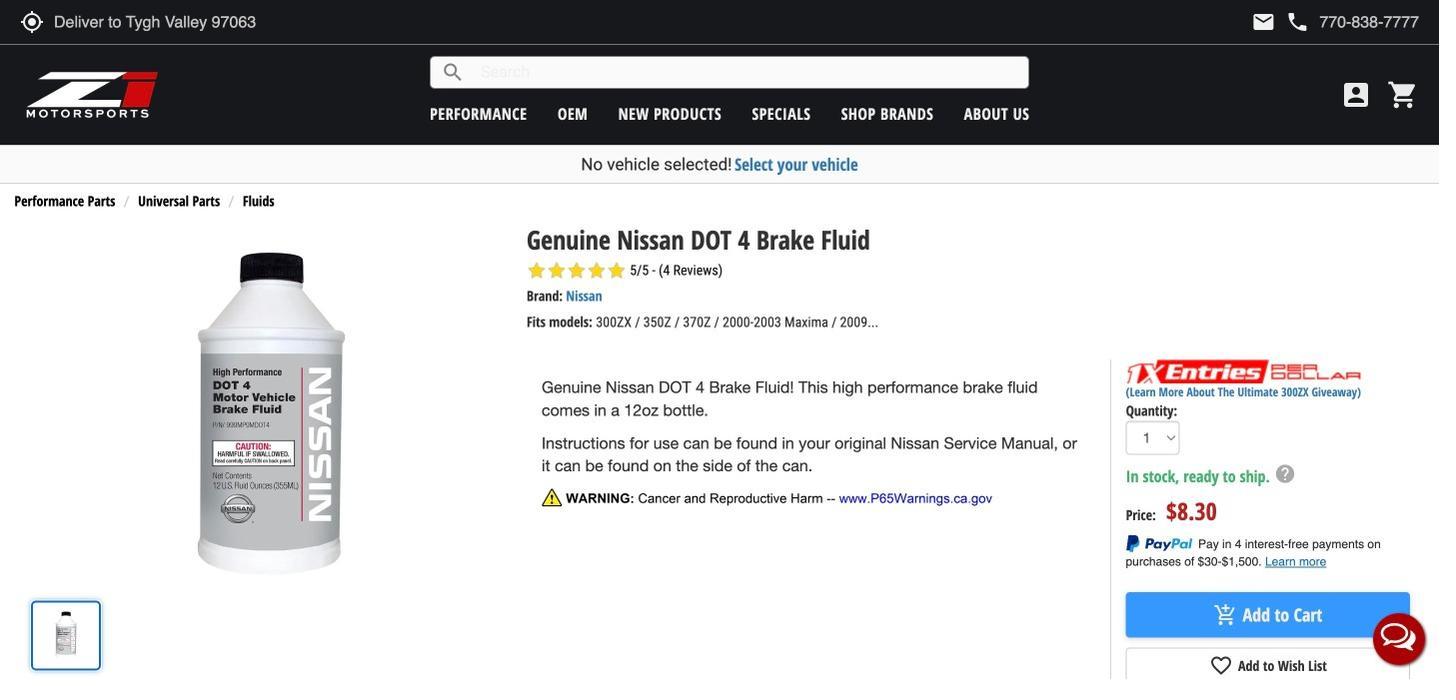 Task type: vqa. For each thing, say whether or not it's contained in the screenshot.
Tandem
no



Task type: describe. For each thing, give the bounding box(es) containing it.
z1 motorsports logo image
[[25, 70, 159, 120]]



Task type: locate. For each thing, give the bounding box(es) containing it.
Search search field
[[465, 57, 1029, 88]]



